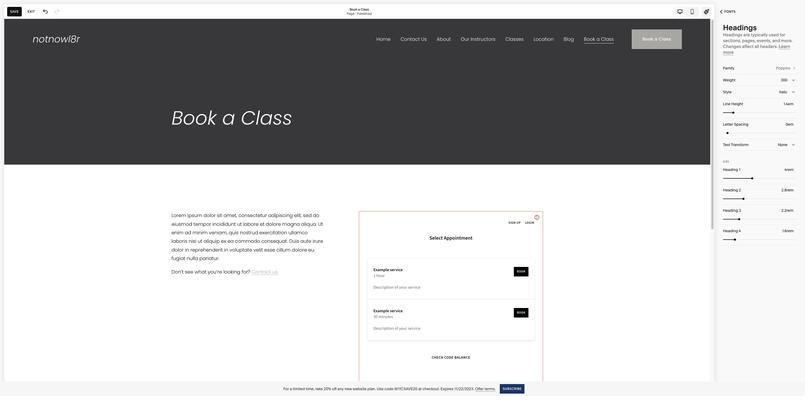 Task type: locate. For each thing, give the bounding box(es) containing it.
a right book
[[358, 7, 360, 11]]

1 headings from the top
[[723, 23, 757, 32]]

exit button
[[25, 7, 38, 16]]

terms.
[[485, 387, 496, 392]]

for
[[780, 32, 785, 37]]

headings
[[723, 23, 757, 32], [723, 32, 742, 37]]

all
[[755, 44, 759, 49]]

text transform
[[723, 143, 749, 147]]

4 heading from the top
[[723, 229, 738, 234]]

tab list
[[674, 7, 698, 16]]

0 horizontal spatial a
[[290, 387, 292, 392]]

heading for heading 3
[[723, 208, 738, 213]]

heading for heading 2
[[723, 188, 738, 193]]

heading 4
[[723, 229, 741, 234]]

plan.
[[367, 387, 376, 392]]

1 vertical spatial a
[[290, 387, 292, 392]]

book
[[350, 7, 357, 11]]

any
[[337, 387, 344, 392]]

a right for
[[290, 387, 292, 392]]

w11csave20
[[394, 387, 417, 392]]

heading for heading 1
[[723, 167, 738, 172]]

class
[[361, 7, 369, 11]]

subscribe button
[[500, 384, 525, 394]]

line
[[723, 102, 731, 106]]

·
[[355, 12, 356, 16]]

11/22/2023.
[[454, 387, 474, 392]]

0 vertical spatial a
[[358, 7, 360, 11]]

heading 3
[[723, 208, 741, 213]]

typically
[[751, 32, 768, 37]]

None field
[[723, 74, 796, 86], [723, 86, 796, 98], [723, 139, 796, 151], [723, 74, 796, 86], [723, 86, 796, 98], [723, 139, 796, 151]]

a
[[358, 7, 360, 11], [290, 387, 292, 392]]

heading left 3
[[723, 208, 738, 213]]

spacing
[[734, 122, 749, 127]]

expires
[[441, 387, 453, 392]]

1 horizontal spatial a
[[358, 7, 360, 11]]

letter spacing
[[723, 122, 749, 127]]

heading left 1
[[723, 167, 738, 172]]

fonts button
[[714, 6, 741, 18]]

Heading 3 range field
[[723, 214, 796, 225]]

published
[[357, 12, 372, 16]]

page
[[347, 12, 354, 16]]

at
[[418, 387, 422, 392]]

Letter Spacing range field
[[723, 127, 796, 139]]

transform
[[731, 143, 749, 147]]

Heading 2 text field
[[781, 187, 795, 193]]

heading
[[723, 167, 738, 172], [723, 188, 738, 193], [723, 208, 738, 213], [723, 229, 738, 234]]

learn
[[779, 44, 790, 49]]

changes
[[723, 44, 741, 49]]

headings for headings
[[723, 23, 757, 32]]

use
[[377, 387, 384, 392]]

2 heading from the top
[[723, 188, 738, 193]]

heading left 4
[[723, 229, 738, 234]]

are
[[743, 32, 750, 37]]

for
[[283, 387, 289, 392]]

more.
[[781, 38, 793, 43]]

headings for headings are typically used for sections, pages, events, and more. changes affect all headers.
[[723, 32, 742, 37]]

exit
[[28, 9, 35, 13]]

offer terms. link
[[475, 387, 496, 392]]

heading left 2
[[723, 188, 738, 193]]

3 heading from the top
[[723, 208, 738, 213]]

pages,
[[742, 38, 756, 43]]

Heading 4 range field
[[723, 234, 796, 246]]

for a limited time, take 20% off any new website plan. use code w11csave20 at checkout. expires 11/22/2023. offer terms.
[[283, 387, 496, 392]]

3
[[739, 208, 741, 213]]

1
[[739, 167, 740, 172]]

headings inside headings are typically used for sections, pages, events, and more. changes affect all headers.
[[723, 32, 742, 37]]

none
[[778, 143, 788, 147]]

save button
[[7, 7, 22, 16]]

more
[[723, 50, 734, 55]]

2 headings from the top
[[723, 32, 742, 37]]

a inside book a class page · published
[[358, 7, 360, 11]]

book a class page · published
[[347, 7, 372, 16]]

4
[[739, 229, 741, 234]]

save
[[10, 9, 19, 13]]

1 heading from the top
[[723, 167, 738, 172]]



Task type: vqa. For each thing, say whether or not it's contained in the screenshot.
11/22/2023.
yes



Task type: describe. For each thing, give the bounding box(es) containing it.
heading 2
[[723, 188, 741, 193]]

Heading 2 range field
[[723, 193, 796, 205]]

a for for
[[290, 387, 292, 392]]

learn more link
[[723, 44, 790, 55]]

300
[[781, 78, 788, 83]]

Letter Spacing text field
[[786, 122, 795, 127]]

affect
[[742, 44, 754, 49]]

weight
[[723, 78, 735, 83]]

website
[[353, 387, 367, 392]]

code
[[384, 387, 394, 392]]

used
[[769, 32, 779, 37]]

Heading 4 text field
[[782, 228, 795, 234]]

sections,
[[723, 38, 741, 43]]

style
[[723, 90, 732, 94]]

20%
[[324, 387, 331, 392]]

family
[[723, 66, 735, 71]]

italic
[[779, 90, 788, 94]]

Heading 1 text field
[[785, 167, 795, 173]]

height
[[731, 102, 743, 106]]

text
[[723, 143, 730, 147]]

Heading 3 text field
[[781, 208, 795, 214]]

heading 1
[[723, 167, 740, 172]]

line height
[[723, 102, 743, 106]]

poppins
[[776, 66, 790, 71]]

take
[[315, 387, 323, 392]]

time,
[[306, 387, 315, 392]]

Line Height range field
[[723, 107, 796, 119]]

Line Height text field
[[784, 101, 795, 107]]

events,
[[757, 38, 771, 43]]

2
[[739, 188, 741, 193]]

limited
[[293, 387, 305, 392]]

off
[[332, 387, 337, 392]]

size
[[723, 160, 729, 163]]

new
[[345, 387, 352, 392]]

subscribe
[[503, 387, 522, 391]]

Heading 1 range field
[[723, 173, 796, 184]]

offer
[[475, 387, 484, 392]]

checkout.
[[423, 387, 440, 392]]

and
[[772, 38, 780, 43]]

learn more
[[723, 44, 790, 55]]

heading for heading 4
[[723, 229, 738, 234]]

letter
[[723, 122, 733, 127]]

headers.
[[760, 44, 778, 49]]

headings are typically used for sections, pages, events, and more. changes affect all headers.
[[723, 32, 793, 49]]

a for book
[[358, 7, 360, 11]]

fonts
[[724, 10, 736, 14]]



